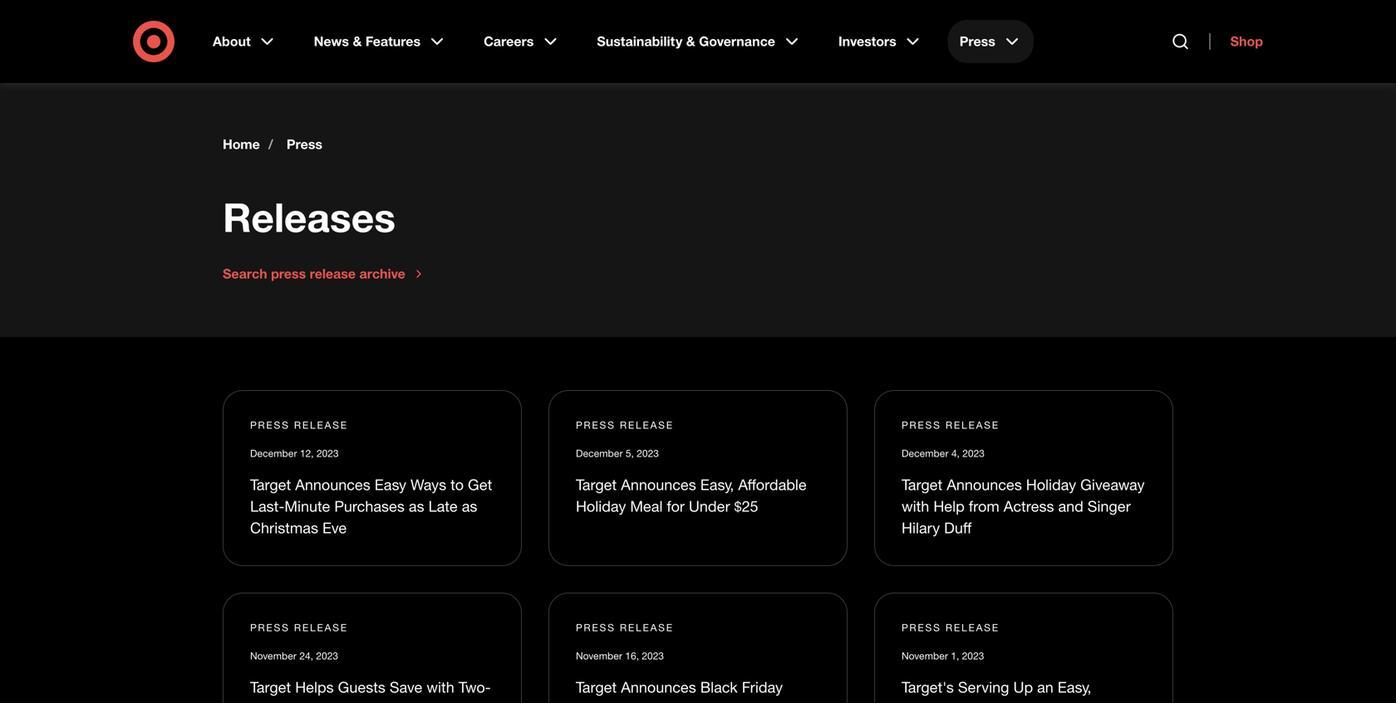 Task type: vqa. For each thing, say whether or not it's contained in the screenshot.
2023 corresponding to Black
yes



Task type: locate. For each thing, give the bounding box(es) containing it.
2 horizontal spatial november
[[902, 650, 948, 663]]

november
[[250, 650, 297, 663], [576, 650, 622, 663], [902, 650, 948, 663]]

& for governance
[[686, 33, 695, 49]]

2023 right 5,
[[637, 448, 659, 460]]

3 december from the left
[[902, 448, 949, 460]]

2023 for guests
[[316, 650, 338, 663]]

2023 for easy,
[[637, 448, 659, 460]]

release up 1,
[[946, 622, 1000, 634]]

release
[[310, 266, 356, 282]]

1 december from the left
[[250, 448, 297, 460]]

press release up the "november 16, 2023"
[[576, 622, 674, 634]]

press for target announces easy ways to get last-minute purchases as late as christmas eve
[[250, 419, 290, 432]]

target up day
[[250, 679, 291, 697]]

press release up 1,
[[902, 622, 1000, 634]]

1 horizontal spatial affordable
[[902, 701, 970, 704]]

3 november from the left
[[902, 650, 948, 663]]

2023 right 4,
[[963, 448, 985, 460]]

0 horizontal spatial press link
[[287, 136, 322, 153]]

0 vertical spatial press link
[[948, 20, 1034, 63]]

press release up december 12, 2023
[[250, 419, 348, 432]]

0 horizontal spatial holiday
[[576, 498, 626, 516]]

1 horizontal spatial press link
[[948, 20, 1034, 63]]

november left the 24,
[[250, 650, 297, 663]]

4,
[[951, 448, 960, 460]]

december
[[250, 448, 297, 460], [576, 448, 623, 460], [902, 448, 949, 460]]

holiday down december 5, 2023
[[576, 498, 626, 516]]

2023 right 1,
[[962, 650, 984, 663]]

1 horizontal spatial and
[[1058, 498, 1084, 516]]

0 horizontal spatial &
[[353, 33, 362, 49]]

november 24, 2023
[[250, 650, 338, 663]]

0 vertical spatial easy,
[[700, 476, 734, 494]]

0 vertical spatial affordable
[[738, 476, 807, 494]]

&
[[353, 33, 362, 49], [686, 33, 695, 49]]

easy, right an
[[1058, 679, 1092, 697]]

release for easy
[[294, 419, 348, 432]]

get
[[468, 476, 492, 494]]

2023 right 12, on the left of the page
[[317, 448, 339, 460]]

& left governance
[[686, 33, 695, 49]]

november 16, 2023
[[576, 650, 664, 663]]

target inside target helps guests save with two- day cyber monday sale and dee
[[250, 679, 291, 697]]

hilary
[[902, 519, 940, 537]]

with up "hilary"
[[902, 498, 929, 516]]

target's
[[902, 679, 954, 697]]

announces up for
[[621, 476, 696, 494]]

as
[[409, 498, 424, 516], [462, 498, 477, 516]]

search press release archive link
[[223, 266, 425, 283]]

press for target announces easy, affordable holiday meal for under $25
[[576, 419, 616, 432]]

announces inside target announces black friday week deals featuring hundreds o
[[621, 679, 696, 697]]

0 horizontal spatial meal
[[630, 498, 663, 516]]

meal
[[630, 498, 663, 516], [1066, 701, 1099, 704]]

features
[[366, 33, 421, 49]]

serving
[[958, 679, 1009, 697]]

target for target helps guests save with two- day cyber monday sale and dee
[[250, 679, 291, 697]]

governance
[[699, 33, 775, 49]]

announces for featuring
[[621, 679, 696, 697]]

target inside target announces black friday week deals featuring hundreds o
[[576, 679, 617, 697]]

0 vertical spatial with
[[902, 498, 929, 516]]

2023 for up
[[962, 650, 984, 663]]

and left 'singer'
[[1058, 498, 1084, 516]]

press release for target helps guests save with two- day cyber monday sale and dee
[[250, 622, 348, 634]]

0 vertical spatial meal
[[630, 498, 663, 516]]

announces for for
[[621, 476, 696, 494]]

cyber
[[280, 701, 321, 704]]

with
[[902, 498, 929, 516], [427, 679, 454, 697]]

announces inside target announces easy ways to get last-minute purchases as late as christmas eve
[[295, 476, 371, 494]]

sustainability
[[597, 33, 683, 49]]

affordable
[[738, 476, 807, 494], [902, 701, 970, 704]]

2 november from the left
[[576, 650, 622, 663]]

investors link
[[827, 20, 935, 63]]

2 & from the left
[[686, 33, 695, 49]]

2023 for easy
[[317, 448, 339, 460]]

announces for from
[[947, 476, 1022, 494]]

affordable down target's
[[902, 701, 970, 704]]

for
[[667, 498, 685, 516]]

0 horizontal spatial easy,
[[700, 476, 734, 494]]

1 november from the left
[[250, 650, 297, 663]]

1 vertical spatial with
[[427, 679, 454, 697]]

releases
[[223, 193, 396, 242]]

release up 4,
[[946, 419, 1000, 432]]

easy, inside target announces easy, affordable holiday meal for under $25
[[700, 476, 734, 494]]

november left 16,
[[576, 650, 622, 663]]

november for target's serving up an easy, affordable thanksgiving meal fo
[[902, 650, 948, 663]]

and
[[1058, 498, 1084, 516], [416, 701, 442, 704]]

holiday inside target announces easy, affordable holiday meal for under $25
[[576, 498, 626, 516]]

duff
[[944, 519, 972, 537]]

december left 5,
[[576, 448, 623, 460]]

release
[[294, 419, 348, 432], [620, 419, 674, 432], [946, 419, 1000, 432], [294, 622, 348, 634], [620, 622, 674, 634], [946, 622, 1000, 634]]

announces for last-
[[295, 476, 371, 494]]

announces up minute
[[295, 476, 371, 494]]

1 vertical spatial and
[[416, 701, 442, 704]]

0 horizontal spatial as
[[409, 498, 424, 516]]

1 horizontal spatial as
[[462, 498, 477, 516]]

announces up from
[[947, 476, 1022, 494]]

search press release archive
[[223, 266, 405, 282]]

careers
[[484, 33, 534, 49]]

2 december from the left
[[576, 448, 623, 460]]

announces inside target announces easy, affordable holiday meal for under $25
[[621, 476, 696, 494]]

1 horizontal spatial &
[[686, 33, 695, 49]]

release up 5,
[[620, 419, 674, 432]]

december 5, 2023
[[576, 448, 659, 460]]

november for target announces black friday week deals featuring hundreds o
[[576, 650, 622, 663]]

press for target announces holiday giveaway with help from actress and singer hilary duff
[[902, 419, 941, 432]]

release up 16,
[[620, 622, 674, 634]]

november for target helps guests save with two- day cyber monday sale and dee
[[250, 650, 297, 663]]

1 horizontal spatial holiday
[[1026, 476, 1076, 494]]

easy, inside target's serving up an easy, affordable thanksgiving meal fo
[[1058, 679, 1092, 697]]

and inside target helps guests save with two- day cyber monday sale and dee
[[416, 701, 442, 704]]

target helps guests save with two- day cyber monday sale and dee link
[[250, 679, 491, 704]]

two-
[[459, 679, 491, 697]]

press link
[[948, 20, 1034, 63], [287, 136, 322, 153]]

target inside target announces holiday giveaway with help from actress and singer hilary duff
[[902, 476, 943, 494]]

target for target announces easy, affordable holiday meal for under $25
[[576, 476, 617, 494]]

2023 for black
[[642, 650, 664, 663]]

1 horizontal spatial easy,
[[1058, 679, 1092, 697]]

1 vertical spatial press link
[[287, 136, 322, 153]]

december left 4,
[[902, 448, 949, 460]]

release up 12, on the left of the page
[[294, 419, 348, 432]]

black
[[700, 679, 738, 697]]

december for target announces easy, affordable holiday meal for under $25
[[576, 448, 623, 460]]

2023 right 16,
[[642, 650, 664, 663]]

deals
[[617, 701, 655, 704]]

0 vertical spatial holiday
[[1026, 476, 1076, 494]]

1,
[[951, 650, 959, 663]]

easy,
[[700, 476, 734, 494], [1058, 679, 1092, 697]]

monday
[[325, 701, 379, 704]]

target inside target announces easy ways to get last-minute purchases as late as christmas eve
[[250, 476, 291, 494]]

hundreds
[[726, 701, 791, 704]]

announces up deals on the bottom of the page
[[621, 679, 696, 697]]

meal inside target's serving up an easy, affordable thanksgiving meal fo
[[1066, 701, 1099, 704]]

1 vertical spatial meal
[[1066, 701, 1099, 704]]

press release up 5,
[[576, 419, 674, 432]]

affordable up $25
[[738, 476, 807, 494]]

meal inside target announces easy, affordable holiday meal for under $25
[[630, 498, 663, 516]]

1 vertical spatial affordable
[[902, 701, 970, 704]]

2023 right the 24,
[[316, 650, 338, 663]]

0 horizontal spatial affordable
[[738, 476, 807, 494]]

target down december 5, 2023
[[576, 476, 617, 494]]

target
[[250, 476, 291, 494], [576, 476, 617, 494], [902, 476, 943, 494], [250, 679, 291, 697], [576, 679, 617, 697]]

with inside target helps guests save with two- day cyber monday sale and dee
[[427, 679, 454, 697]]

careers link
[[472, 20, 572, 63]]

sale
[[383, 701, 412, 704]]

announces
[[295, 476, 371, 494], [621, 476, 696, 494], [947, 476, 1022, 494], [621, 679, 696, 697]]

target for target announces black friday week deals featuring hundreds o
[[576, 679, 617, 697]]

1 horizontal spatial november
[[576, 650, 622, 663]]

holiday up actress
[[1026, 476, 1076, 494]]

and inside target announces holiday giveaway with help from actress and singer hilary duff
[[1058, 498, 1084, 516]]

release up the 24,
[[294, 622, 348, 634]]

0 horizontal spatial december
[[250, 448, 297, 460]]

press for target announces black friday week deals featuring hundreds o
[[576, 622, 616, 634]]

0 horizontal spatial and
[[416, 701, 442, 704]]

with left two- at the bottom of page
[[427, 679, 454, 697]]

november left 1,
[[902, 650, 948, 663]]

with for and
[[427, 679, 454, 697]]

under
[[689, 498, 730, 516]]

announces inside target announces holiday giveaway with help from actress and singer hilary duff
[[947, 476, 1022, 494]]

0 vertical spatial and
[[1058, 498, 1084, 516]]

affordable inside target's serving up an easy, affordable thanksgiving meal fo
[[902, 701, 970, 704]]

press release up 4,
[[902, 419, 1000, 432]]

meal right thanksgiving
[[1066, 701, 1099, 704]]

minute
[[285, 498, 330, 516]]

with inside target announces holiday giveaway with help from actress and singer hilary duff
[[902, 498, 929, 516]]

day
[[250, 701, 276, 704]]

target helps guests save with two- day cyber monday sale and dee
[[250, 679, 491, 704]]

1 vertical spatial holiday
[[576, 498, 626, 516]]

press release up november 24, 2023
[[250, 622, 348, 634]]

1 vertical spatial easy,
[[1058, 679, 1092, 697]]

0 horizontal spatial with
[[427, 679, 454, 697]]

meal left for
[[630, 498, 663, 516]]

press for target helps guests save with two- day cyber monday sale and dee
[[250, 622, 290, 634]]

target up help
[[902, 476, 943, 494]]

1 & from the left
[[353, 33, 362, 49]]

2023
[[317, 448, 339, 460], [637, 448, 659, 460], [963, 448, 985, 460], [316, 650, 338, 663], [642, 650, 664, 663], [962, 650, 984, 663]]

target up week
[[576, 679, 617, 697]]

december left 12, on the left of the page
[[250, 448, 297, 460]]

target announces easy ways to get last-minute purchases as late as christmas eve link
[[250, 476, 492, 537]]

press release
[[250, 419, 348, 432], [576, 419, 674, 432], [902, 419, 1000, 432], [250, 622, 348, 634], [576, 622, 674, 634], [902, 622, 1000, 634]]

& right the news on the top left of the page
[[353, 33, 362, 49]]

shop
[[1231, 33, 1263, 49]]

as down get
[[462, 498, 477, 516]]

target announces easy, affordable holiday meal for under $25 link
[[576, 476, 807, 516]]

target inside target announces easy, affordable holiday meal for under $25
[[576, 476, 617, 494]]

1 horizontal spatial meal
[[1066, 701, 1099, 704]]

easy, up the under
[[700, 476, 734, 494]]

0 horizontal spatial november
[[250, 650, 297, 663]]

and down save
[[416, 701, 442, 704]]

holiday
[[1026, 476, 1076, 494], [576, 498, 626, 516]]

target up the 'last-'
[[250, 476, 291, 494]]

2 horizontal spatial december
[[902, 448, 949, 460]]

target for target announces easy ways to get last-minute purchases as late as christmas eve
[[250, 476, 291, 494]]

1 horizontal spatial december
[[576, 448, 623, 460]]

1 horizontal spatial with
[[902, 498, 929, 516]]

as down ways
[[409, 498, 424, 516]]



Task type: describe. For each thing, give the bounding box(es) containing it.
week
[[576, 701, 613, 704]]

press
[[271, 266, 306, 282]]

home link
[[223, 136, 260, 153]]

press release for target announces easy ways to get last-minute purchases as late as christmas eve
[[250, 419, 348, 432]]

& for features
[[353, 33, 362, 49]]

home
[[223, 136, 260, 153]]

1 as from the left
[[409, 498, 424, 516]]

up
[[1013, 679, 1033, 697]]

about
[[213, 33, 251, 49]]

eve
[[322, 519, 347, 537]]

with for hilary
[[902, 498, 929, 516]]

last-
[[250, 498, 285, 516]]

guests
[[338, 679, 386, 697]]

friday
[[742, 679, 783, 697]]

investors
[[839, 33, 897, 49]]

target announces black friday week deals featuring hundreds o
[[576, 679, 809, 704]]

an
[[1037, 679, 1054, 697]]

archive
[[359, 266, 405, 282]]

december 12, 2023
[[250, 448, 339, 460]]

sustainability & governance
[[597, 33, 775, 49]]

release for guests
[[294, 622, 348, 634]]

from
[[969, 498, 1000, 516]]

$25
[[734, 498, 758, 516]]

holiday inside target announces holiday giveaway with help from actress and singer hilary duff
[[1026, 476, 1076, 494]]

target announces easy, affordable holiday meal for under $25
[[576, 476, 807, 516]]

target's serving up an easy, affordable thanksgiving meal fo
[[902, 679, 1121, 704]]

giveaway
[[1081, 476, 1145, 494]]

target announces holiday giveaway with help from actress and singer hilary duff link
[[902, 476, 1145, 537]]

2023 for holiday
[[963, 448, 985, 460]]

to
[[451, 476, 464, 494]]

release for easy,
[[620, 419, 674, 432]]

easy
[[375, 476, 406, 494]]

search
[[223, 266, 267, 282]]

5,
[[626, 448, 634, 460]]

december for target announces holiday giveaway with help from actress and singer hilary duff
[[902, 448, 949, 460]]

target announces black friday week deals featuring hundreds o link
[[576, 679, 809, 704]]

target for target announces holiday giveaway with help from actress and singer hilary duff
[[902, 476, 943, 494]]

release for up
[[946, 622, 1000, 634]]

release for holiday
[[946, 419, 1000, 432]]

12,
[[300, 448, 314, 460]]

press release for target announces black friday week deals featuring hundreds o
[[576, 622, 674, 634]]

news
[[314, 33, 349, 49]]

press release for target announces holiday giveaway with help from actress and singer hilary duff
[[902, 419, 1000, 432]]

shop link
[[1210, 33, 1263, 50]]

target's serving up an easy, affordable thanksgiving meal fo link
[[902, 679, 1121, 704]]

december for target announces easy ways to get last-minute purchases as late as christmas eve
[[250, 448, 297, 460]]

late
[[428, 498, 458, 516]]

16,
[[625, 650, 639, 663]]

help
[[934, 498, 965, 516]]

news & features
[[314, 33, 421, 49]]

2 as from the left
[[462, 498, 477, 516]]

news & features link
[[302, 20, 459, 63]]

press release for target's serving up an easy, affordable thanksgiving meal fo
[[902, 622, 1000, 634]]

save
[[390, 679, 423, 697]]

christmas
[[250, 519, 318, 537]]

ways
[[411, 476, 446, 494]]

november 1, 2023
[[902, 650, 984, 663]]

thanksgiving
[[974, 701, 1062, 704]]

press for target's serving up an easy, affordable thanksgiving meal fo
[[902, 622, 941, 634]]

actress
[[1004, 498, 1054, 516]]

affordable inside target announces easy, affordable holiday meal for under $25
[[738, 476, 807, 494]]

featuring
[[659, 701, 722, 704]]

helps
[[295, 679, 334, 697]]

24,
[[299, 650, 313, 663]]

december 4, 2023
[[902, 448, 985, 460]]

about link
[[201, 20, 289, 63]]

sustainability & governance link
[[585, 20, 814, 63]]

singer
[[1088, 498, 1131, 516]]

purchases
[[334, 498, 405, 516]]

target announces holiday giveaway with help from actress and singer hilary duff
[[902, 476, 1145, 537]]

release for black
[[620, 622, 674, 634]]

press release for target announces easy, affordable holiday meal for under $25
[[576, 419, 674, 432]]

target announces easy ways to get last-minute purchases as late as christmas eve
[[250, 476, 492, 537]]



